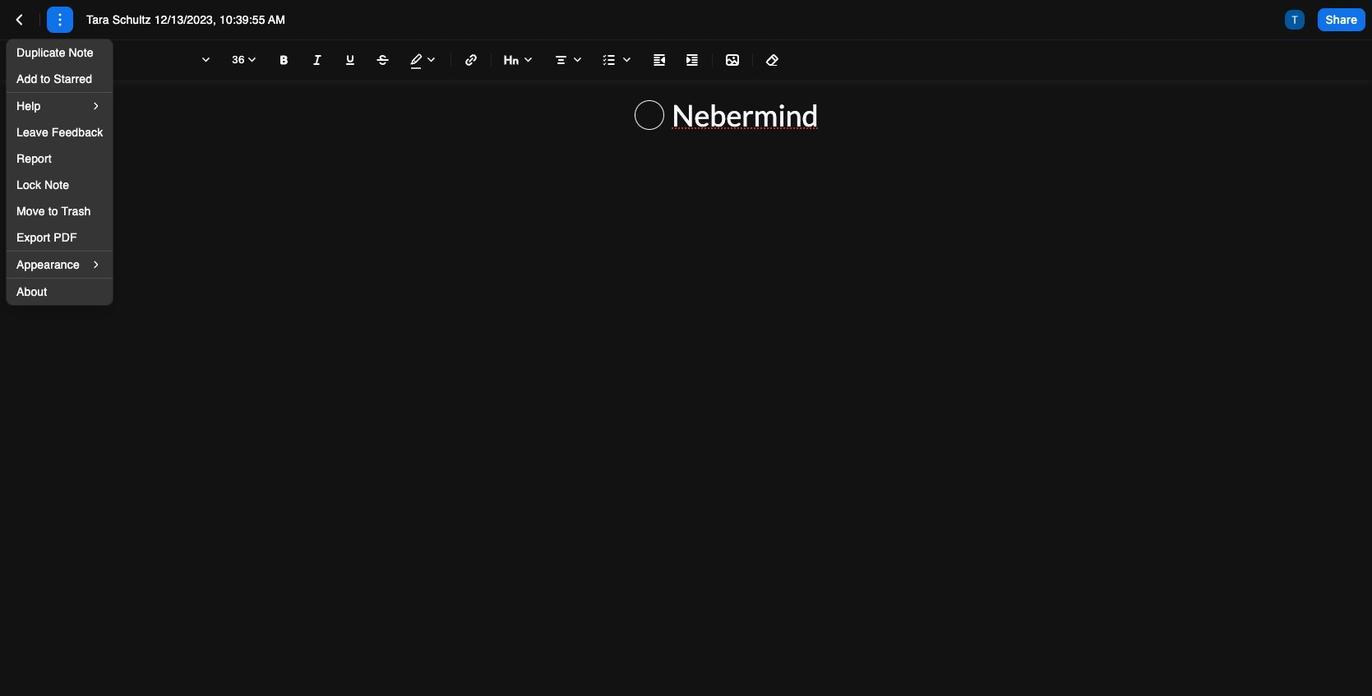 Task type: vqa. For each thing, say whether or not it's contained in the screenshot.
Export PDF
yes



Task type: describe. For each thing, give the bounding box(es) containing it.
bold image
[[275, 50, 294, 70]]

feedback
[[52, 126, 103, 139]]

underline image
[[340, 50, 360, 70]]

to for trash
[[48, 205, 58, 218]]

move to trash menu item
[[7, 198, 113, 225]]

help menu item
[[7, 93, 113, 119]]

tara schultz image
[[1285, 10, 1305, 30]]

add
[[16, 72, 37, 86]]

about
[[16, 285, 47, 299]]

nebermind
[[672, 97, 819, 133]]

duplicate note
[[16, 46, 93, 59]]

add to starred menu item
[[7, 66, 113, 92]]

report menu item
[[7, 146, 113, 172]]

share
[[1326, 12, 1358, 26]]

move to trash
[[16, 205, 91, 218]]

duplicate note menu item
[[7, 39, 113, 66]]

increase indent image
[[683, 50, 702, 70]]

export pdf menu item
[[7, 225, 113, 251]]

duplicate
[[16, 46, 65, 59]]

about menu item
[[7, 279, 113, 305]]



Task type: locate. For each thing, give the bounding box(es) containing it.
report
[[16, 152, 52, 165]]

clear style image
[[763, 50, 783, 70]]

0 vertical spatial note
[[69, 46, 93, 59]]

to right the add
[[41, 72, 50, 86]]

all notes image
[[10, 10, 30, 30]]

36
[[232, 53, 245, 66]]

lock note menu item
[[7, 172, 113, 198]]

move
[[16, 205, 45, 218]]

help
[[16, 99, 41, 112]]

1 vertical spatial note
[[44, 178, 69, 192]]

lock note
[[16, 178, 69, 192]]

menu containing duplicate note
[[7, 39, 113, 305]]

note up move to trash menu item
[[44, 178, 69, 192]]

trash
[[61, 205, 91, 218]]

0 vertical spatial to
[[41, 72, 50, 86]]

to inside menu item
[[41, 72, 50, 86]]

to right move
[[48, 205, 58, 218]]

export pdf
[[16, 231, 77, 244]]

italic image
[[308, 50, 327, 70]]

leave feedback
[[16, 126, 103, 139]]

more image
[[50, 10, 70, 30]]

add to starred
[[16, 72, 92, 86]]

insert image image
[[723, 50, 743, 70]]

note up starred
[[69, 46, 93, 59]]

appearance menu item
[[7, 252, 113, 278]]

1 vertical spatial to
[[48, 205, 58, 218]]

to inside menu item
[[48, 205, 58, 218]]

link image
[[461, 50, 481, 70]]

note for lock note
[[44, 178, 69, 192]]

36 button
[[225, 47, 265, 73]]

leave feedback link
[[7, 119, 113, 146]]

note
[[69, 46, 93, 59], [44, 178, 69, 192]]

decrease indent image
[[650, 50, 669, 70]]

to
[[41, 72, 50, 86], [48, 205, 58, 218]]

starred
[[54, 72, 92, 86]]

to for starred
[[41, 72, 50, 86]]

appearance
[[16, 258, 80, 271]]

font image
[[196, 50, 215, 70]]

pdf
[[54, 231, 77, 244]]

strikethrough image
[[373, 50, 393, 70]]

None text field
[[86, 12, 310, 28]]

lock
[[16, 178, 41, 192]]

note for duplicate note
[[69, 46, 93, 59]]

leave
[[16, 126, 48, 139]]

export
[[16, 231, 50, 244]]

menu
[[7, 39, 113, 305]]

share button
[[1318, 8, 1366, 31]]



